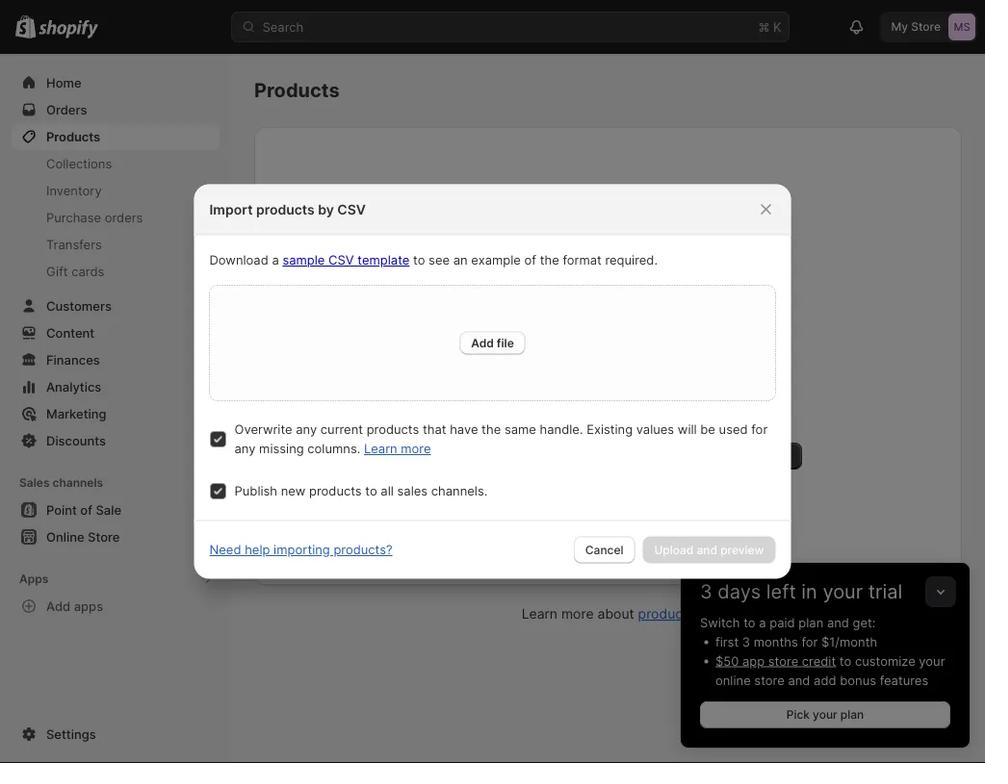 Task type: describe. For each thing, give the bounding box(es) containing it.
products inside overwrite any current products that have the same handle. existing values will be used for any missing columns.
[[367, 422, 419, 437]]

⌘
[[758, 19, 770, 34]]

used
[[719, 422, 748, 437]]

have
[[450, 422, 478, 437]]

add file
[[471, 336, 514, 350]]

months
[[754, 635, 798, 650]]

existing
[[587, 422, 633, 437]]

gift
[[46, 264, 68, 279]]

about
[[598, 606, 634, 623]]

store,
[[570, 405, 601, 419]]

add your products
[[688, 449, 791, 463]]

some
[[682, 405, 712, 419]]

more for learn more
[[401, 442, 431, 457]]

products?
[[334, 543, 393, 558]]

gift cards link
[[12, 258, 220, 285]]

products right about
[[638, 606, 695, 623]]

format
[[563, 253, 602, 268]]

download
[[209, 253, 268, 268]]

sales
[[397, 484, 428, 499]]

store inside to customize your online store and add bonus features
[[754, 673, 785, 688]]

apps
[[19, 573, 48, 587]]

to customize your online store and add bonus features
[[716, 654, 945, 688]]

learn more about products
[[522, 606, 695, 623]]

purchase orders link
[[12, 204, 220, 231]]

products left by
[[256, 201, 315, 218]]

sample
[[283, 253, 325, 268]]

collections link
[[12, 150, 220, 177]]

file
[[497, 336, 514, 350]]

products down used
[[742, 449, 791, 463]]

add for add apps
[[46, 599, 71, 614]]

a inside the import products by csv 'dialog'
[[272, 253, 279, 268]]

sell
[[519, 449, 538, 463]]

first inside 3 days left in your trial element
[[716, 635, 739, 650]]

apps
[[74, 599, 103, 614]]

import products by csv
[[209, 201, 366, 218]]

all
[[381, 484, 394, 499]]

0 vertical spatial store
[[768, 654, 799, 669]]

0 vertical spatial products
[[254, 78, 340, 102]]

before
[[449, 405, 485, 419]]

cards
[[72, 264, 104, 279]]

before you open your store, first you need some products.
[[449, 405, 767, 419]]

add
[[814, 673, 837, 688]]

channels.
[[431, 484, 488, 499]]

pick your plan link
[[700, 702, 951, 729]]

will
[[678, 422, 697, 437]]

columns.
[[308, 442, 360, 457]]

your inside dropdown button
[[823, 580, 863, 604]]

for inside 3 days left in your trial element
[[802, 635, 818, 650]]

transfers link
[[12, 231, 220, 258]]

learn for learn more
[[364, 442, 397, 457]]

learn for learn more about products
[[522, 606, 558, 623]]

need help importing products?
[[209, 543, 393, 558]]

to left "all"
[[365, 484, 377, 499]]

discounts link
[[12, 428, 220, 455]]

days
[[718, 580, 761, 604]]

products link
[[12, 123, 220, 150]]

products right the new
[[309, 484, 362, 499]]

3 inside dropdown button
[[700, 580, 712, 604]]

1 horizontal spatial any
[[296, 422, 317, 437]]

first 3 months for $1/month
[[716, 635, 878, 650]]

and for store
[[788, 673, 810, 688]]

download a sample csv template to see an example of the format required.
[[209, 253, 658, 268]]

an
[[453, 253, 468, 268]]

add for add your products
[[688, 449, 711, 463]]

to left see
[[413, 253, 425, 268]]

your up the 'handle.'
[[542, 405, 566, 419]]

home link
[[12, 69, 220, 96]]

cancel button
[[574, 537, 635, 564]]

k
[[773, 19, 782, 34]]

purchase
[[46, 210, 101, 225]]

example
[[471, 253, 521, 268]]

left
[[767, 580, 796, 604]]

add apps
[[46, 599, 103, 614]]

sales
[[19, 476, 50, 490]]

see
[[429, 253, 450, 268]]

3 inside 3 days left in your trial element
[[742, 635, 750, 650]]

features
[[880, 673, 929, 688]]

import
[[209, 201, 253, 218]]

products down have
[[452, 449, 502, 463]]

find
[[426, 449, 449, 463]]

by
[[318, 201, 334, 218]]

find products to sell
[[426, 449, 538, 463]]

home
[[46, 75, 81, 90]]

$50 app store credit link
[[716, 654, 836, 669]]

app
[[743, 654, 765, 669]]

get:
[[853, 615, 876, 630]]

0 vertical spatial the
[[540, 253, 559, 268]]

to right switch on the bottom of page
[[744, 615, 756, 630]]

learn more link
[[364, 442, 431, 457]]

online
[[716, 673, 751, 688]]

your down used
[[714, 449, 738, 463]]

to inside find products to sell link
[[505, 449, 516, 463]]

3 days left in your trial button
[[681, 563, 970, 604]]

1 you from the left
[[488, 405, 508, 419]]

1 horizontal spatial plan
[[841, 708, 864, 722]]



Task type: locate. For each thing, give the bounding box(es) containing it.
add for add file
[[471, 336, 494, 350]]

a left paid
[[759, 615, 766, 630]]

find products to sell link
[[414, 443, 549, 470]]

products up learn more
[[367, 422, 419, 437]]

0 horizontal spatial learn
[[364, 442, 397, 457]]

need
[[209, 543, 241, 558]]

to inside to customize your online store and add bonus features
[[840, 654, 852, 669]]

csv for by
[[337, 201, 366, 218]]

your right the in
[[823, 580, 863, 604]]

add your products link
[[677, 443, 802, 470]]

and for plan
[[827, 615, 849, 630]]

0 vertical spatial 3
[[700, 580, 712, 604]]

0 horizontal spatial plan
[[799, 615, 824, 630]]

0 horizontal spatial a
[[272, 253, 279, 268]]

1 vertical spatial csv
[[328, 253, 354, 268]]

values
[[636, 422, 674, 437]]

1 horizontal spatial for
[[802, 635, 818, 650]]

be
[[700, 422, 716, 437]]

0 vertical spatial plan
[[799, 615, 824, 630]]

discounts
[[46, 433, 106, 448]]

any up missing
[[296, 422, 317, 437]]

for up credit
[[802, 635, 818, 650]]

and inside to customize your online store and add bonus features
[[788, 673, 810, 688]]

0 vertical spatial for
[[751, 422, 768, 437]]

add left the file
[[471, 336, 494, 350]]

need
[[652, 405, 679, 419]]

help
[[245, 543, 270, 558]]

a
[[272, 253, 279, 268], [759, 615, 766, 630]]

inventory link
[[12, 177, 220, 204]]

and up $1/month
[[827, 615, 849, 630]]

0 horizontal spatial products
[[46, 129, 100, 144]]

first up "$50"
[[716, 635, 739, 650]]

channels
[[52, 476, 103, 490]]

0 horizontal spatial any
[[235, 442, 256, 457]]

$1/month
[[822, 635, 878, 650]]

add inside "button"
[[46, 599, 71, 614]]

your up features on the right bottom of the page
[[919, 654, 945, 669]]

overwrite any current products that have the same handle. existing values will be used for any missing columns.
[[235, 422, 768, 457]]

0 vertical spatial any
[[296, 422, 317, 437]]

2 you from the left
[[629, 405, 649, 419]]

1 vertical spatial more
[[561, 606, 594, 623]]

the right of
[[540, 253, 559, 268]]

to down $1/month
[[840, 654, 852, 669]]

learn
[[364, 442, 397, 457], [522, 606, 558, 623]]

1 horizontal spatial first
[[716, 635, 739, 650]]

store
[[768, 654, 799, 669], [754, 673, 785, 688]]

csv right by
[[337, 201, 366, 218]]

handle.
[[540, 422, 583, 437]]

store down the $50 app store credit at the right of the page
[[754, 673, 785, 688]]

store down months
[[768, 654, 799, 669]]

for down products.
[[751, 422, 768, 437]]

1 vertical spatial a
[[759, 615, 766, 630]]

1 horizontal spatial more
[[561, 606, 594, 623]]

1 horizontal spatial products
[[254, 78, 340, 102]]

switch to a paid plan and get:
[[700, 615, 876, 630]]

0 horizontal spatial first
[[604, 405, 625, 419]]

0 horizontal spatial 3
[[700, 580, 712, 604]]

plan down bonus
[[841, 708, 864, 722]]

template
[[358, 253, 410, 268]]

1 vertical spatial 3
[[742, 635, 750, 650]]

csv for sample
[[328, 253, 354, 268]]

for inside overwrite any current products that have the same handle. existing values will be used for any missing columns.
[[751, 422, 768, 437]]

your inside to customize your online store and add bonus features
[[919, 654, 945, 669]]

learn inside the import products by csv 'dialog'
[[364, 442, 397, 457]]

to
[[413, 253, 425, 268], [505, 449, 516, 463], [365, 484, 377, 499], [744, 615, 756, 630], [840, 654, 852, 669]]

any
[[296, 422, 317, 437], [235, 442, 256, 457]]

more down the that
[[401, 442, 431, 457]]

publish new products to all sales channels.
[[235, 484, 488, 499]]

plan
[[799, 615, 824, 630], [841, 708, 864, 722]]

more inside the import products by csv 'dialog'
[[401, 442, 431, 457]]

1 horizontal spatial and
[[827, 615, 849, 630]]

learn left about
[[522, 606, 558, 623]]

more left about
[[561, 606, 594, 623]]

need help importing products? link
[[209, 543, 393, 558]]

add
[[471, 336, 494, 350], [688, 449, 711, 463], [46, 599, 71, 614]]

1 vertical spatial store
[[754, 673, 785, 688]]

1 vertical spatial and
[[788, 673, 810, 688]]

current
[[321, 422, 363, 437]]

learn up "all"
[[364, 442, 397, 457]]

0 horizontal spatial add
[[46, 599, 71, 614]]

first
[[604, 405, 625, 419], [716, 635, 739, 650]]

csv right sample
[[328, 253, 354, 268]]

that
[[423, 422, 446, 437]]

new
[[281, 484, 306, 499]]

add left apps
[[46, 599, 71, 614]]

the right have
[[482, 422, 501, 437]]

add down the be
[[688, 449, 711, 463]]

1 vertical spatial learn
[[522, 606, 558, 623]]

3 days left in your trial
[[700, 580, 903, 604]]

trial
[[869, 580, 903, 604]]

0 vertical spatial a
[[272, 253, 279, 268]]

paid
[[770, 615, 795, 630]]

1 horizontal spatial add
[[471, 336, 494, 350]]

1 vertical spatial add
[[688, 449, 711, 463]]

settings
[[46, 727, 96, 742]]

same
[[505, 422, 536, 437]]

first up the existing
[[604, 405, 625, 419]]

you left open
[[488, 405, 508, 419]]

0 vertical spatial add
[[471, 336, 494, 350]]

inventory
[[46, 183, 102, 198]]

sales channels
[[19, 476, 103, 490]]

1 horizontal spatial learn
[[522, 606, 558, 623]]

sales channels button
[[12, 470, 220, 497]]

missing
[[259, 442, 304, 457]]

and left the add
[[788, 673, 810, 688]]

3 left days
[[700, 580, 712, 604]]

more for learn more about products
[[561, 606, 594, 623]]

search
[[262, 19, 304, 34]]

1 vertical spatial plan
[[841, 708, 864, 722]]

credit
[[802, 654, 836, 669]]

3 days left in your trial element
[[681, 614, 970, 748]]

any down 'overwrite' in the bottom of the page
[[235, 442, 256, 457]]

1 vertical spatial any
[[235, 442, 256, 457]]

products link
[[638, 606, 695, 623]]

1 vertical spatial for
[[802, 635, 818, 650]]

0 vertical spatial csv
[[337, 201, 366, 218]]

orders
[[105, 210, 143, 225]]

1 horizontal spatial you
[[629, 405, 649, 419]]

gift cards
[[46, 264, 104, 279]]

sample csv template link
[[283, 253, 410, 268]]

products up collections
[[46, 129, 100, 144]]

for
[[751, 422, 768, 437], [802, 635, 818, 650]]

0 vertical spatial learn
[[364, 442, 397, 457]]

1 vertical spatial first
[[716, 635, 739, 650]]

your
[[542, 405, 566, 419], [714, 449, 738, 463], [823, 580, 863, 604], [919, 654, 945, 669], [813, 708, 838, 722]]

0 horizontal spatial you
[[488, 405, 508, 419]]

0 vertical spatial and
[[827, 615, 849, 630]]

0 horizontal spatial and
[[788, 673, 810, 688]]

bonus
[[840, 673, 876, 688]]

cancel
[[585, 543, 624, 557]]

to left sell
[[505, 449, 516, 463]]

open
[[512, 405, 539, 419]]

the inside overwrite any current products that have the same handle. existing values will be used for any missing columns.
[[482, 422, 501, 437]]

1 vertical spatial products
[[46, 129, 100, 144]]

1 horizontal spatial 3
[[742, 635, 750, 650]]

transfers
[[46, 237, 102, 252]]

collections
[[46, 156, 112, 171]]

of
[[524, 253, 536, 268]]

2 horizontal spatial add
[[688, 449, 711, 463]]

you up values on the right bottom of page
[[629, 405, 649, 419]]

importing
[[274, 543, 330, 558]]

your right pick
[[813, 708, 838, 722]]

3 up app
[[742, 635, 750, 650]]

0 vertical spatial first
[[604, 405, 625, 419]]

1 horizontal spatial the
[[540, 253, 559, 268]]

1 vertical spatial the
[[482, 422, 501, 437]]

0 horizontal spatial for
[[751, 422, 768, 437]]

more
[[401, 442, 431, 457], [561, 606, 594, 623]]

add inside the import products by csv 'dialog'
[[471, 336, 494, 350]]

3
[[700, 580, 712, 604], [742, 635, 750, 650]]

0 horizontal spatial the
[[482, 422, 501, 437]]

⌘ k
[[758, 19, 782, 34]]

settings link
[[12, 721, 220, 748]]

a left sample
[[272, 253, 279, 268]]

0 vertical spatial more
[[401, 442, 431, 457]]

products down search
[[254, 78, 340, 102]]

switch
[[700, 615, 740, 630]]

2 vertical spatial add
[[46, 599, 71, 614]]

shopify image
[[39, 20, 98, 39]]

0 horizontal spatial more
[[401, 442, 431, 457]]

$50
[[716, 654, 739, 669]]

required.
[[605, 253, 658, 268]]

and
[[827, 615, 849, 630], [788, 673, 810, 688]]

plan up first 3 months for $1/month
[[799, 615, 824, 630]]

csv
[[337, 201, 366, 218], [328, 253, 354, 268]]

import products by csv dialog
[[0, 184, 985, 579]]

customize
[[855, 654, 916, 669]]

overwrite
[[235, 422, 292, 437]]

learn more
[[364, 442, 431, 457]]

in
[[802, 580, 818, 604]]

add apps button
[[12, 593, 220, 620]]

1 horizontal spatial a
[[759, 615, 766, 630]]

pick your plan
[[787, 708, 864, 722]]



Task type: vqa. For each thing, say whether or not it's contained in the screenshot.
Add in the Import products by CSV dialog
yes



